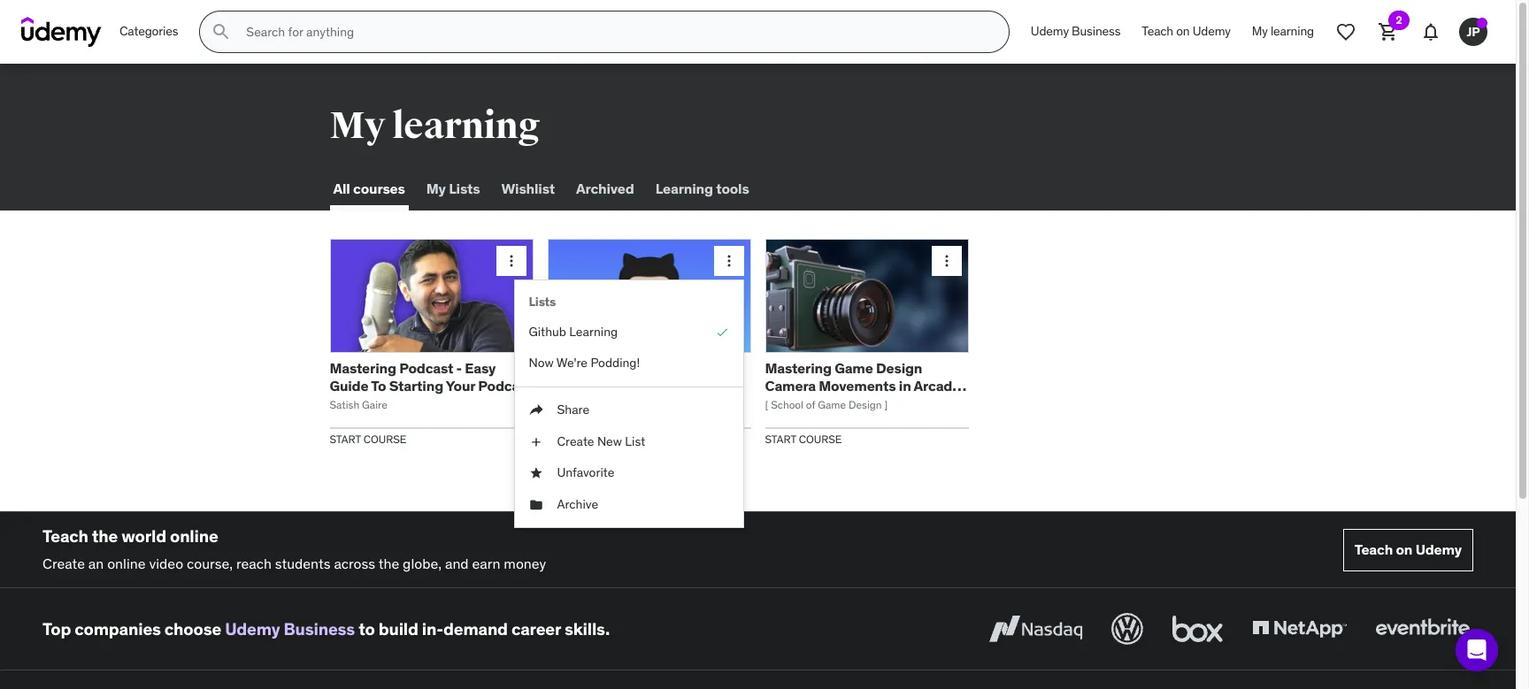 Task type: describe. For each thing, give the bounding box(es) containing it.
0 horizontal spatial teach on udemy link
[[1131, 11, 1241, 53]]

your
[[446, 377, 475, 394]]

globe,
[[403, 555, 442, 572]]

you have alerts image
[[1477, 18, 1488, 28]]

all
[[333, 180, 350, 198]]

taulien
[[577, 398, 611, 411]]

in-
[[422, 618, 443, 640]]

world
[[121, 526, 166, 547]]

[ school of game design ]
[[765, 398, 888, 411]]

create new list
[[557, 433, 645, 449]]

archived link
[[573, 168, 638, 211]]

wishlist link
[[498, 168, 558, 211]]

course,
[[187, 555, 233, 572]]

camera
[[765, 377, 816, 394]]

1 vertical spatial my learning
[[330, 104, 540, 149]]

start for git & github crash course: create a repository from scratch!
[[547, 432, 579, 446]]

0 horizontal spatial my
[[330, 104, 385, 149]]

demand
[[443, 618, 508, 640]]

start for mastering podcast -  easy guide to starting your podcast
[[330, 432, 361, 446]]

[
[[765, 398, 768, 411]]

a
[[594, 377, 602, 394]]

mastering podcast -  easy guide to starting your podcast link
[[330, 360, 532, 394]]

0 vertical spatial online
[[170, 526, 218, 547]]

1 vertical spatial online
[[107, 555, 146, 572]]

all courses
[[333, 180, 405, 198]]

learning inside learning tools link
[[656, 180, 713, 198]]

course for mastering podcast -  easy guide to starting your podcast
[[363, 432, 407, 446]]

an
[[88, 555, 104, 572]]

earn
[[472, 555, 500, 572]]

learning tools
[[656, 180, 749, 198]]

categories
[[119, 23, 178, 39]]

volkswagen image
[[1108, 610, 1147, 649]]

1 vertical spatial teach on udemy
[[1355, 541, 1462, 558]]

git
[[547, 360, 567, 377]]

in
[[899, 377, 911, 394]]

movements
[[819, 377, 896, 394]]

1 vertical spatial design
[[849, 398, 882, 411]]

mastering game design camera movements in arcade studio
[[765, 360, 960, 411]]

netapp image
[[1249, 610, 1351, 649]]

all courses link
[[330, 168, 409, 211]]

start for mastering game design camera movements in arcade studio
[[765, 432, 796, 446]]

my learning link
[[1241, 11, 1325, 53]]

across
[[334, 555, 375, 572]]

satish
[[330, 398, 359, 411]]

tools
[[716, 180, 749, 198]]

video
[[149, 555, 183, 572]]

start course for git & github crash course: create a repository from scratch!
[[547, 432, 624, 446]]

career
[[511, 618, 561, 640]]

students
[[275, 555, 331, 572]]

skills.
[[565, 618, 610, 640]]

guide
[[330, 377, 369, 394]]

to
[[359, 618, 375, 640]]

learning tools link
[[652, 168, 753, 211]]

eventbrite image
[[1372, 610, 1474, 649]]

1 horizontal spatial the
[[379, 555, 399, 572]]

share
[[557, 402, 590, 418]]

0 horizontal spatial the
[[92, 526, 118, 547]]

new
[[597, 433, 622, 449]]

github
[[582, 360, 628, 377]]

wishlist
[[501, 180, 555, 198]]

studio
[[765, 394, 809, 411]]

money
[[504, 555, 546, 572]]

create new list button
[[515, 426, 743, 458]]

nasdaq image
[[985, 610, 1087, 649]]

now we're podding! button
[[515, 348, 743, 380]]

archive button
[[515, 489, 743, 521]]

categories button
[[109, 11, 189, 53]]

learning inside github learning button
[[569, 324, 618, 340]]

mastering podcast -  easy guide to starting your podcast satish gaire
[[330, 360, 532, 411]]

git & github crash course: create a repository from scratch!
[[547, 360, 723, 411]]

teach inside teach the world online create an online video course, reach students across the globe, and earn money
[[42, 526, 88, 547]]

start course for mastering podcast -  easy guide to starting your podcast
[[330, 432, 407, 446]]

1 vertical spatial learning
[[392, 104, 540, 149]]

0 vertical spatial business
[[1072, 23, 1121, 39]]

create inside button
[[557, 433, 594, 449]]

unfavorite button
[[515, 458, 743, 489]]

top companies choose udemy business to build in-demand career skills.
[[42, 618, 610, 640]]

0 horizontal spatial podcast
[[399, 360, 453, 377]]

course options image for mastering podcast -  easy guide to starting your podcast
[[502, 252, 520, 270]]

of
[[806, 398, 815, 411]]

crash
[[631, 360, 669, 377]]

this course is in the collection. image
[[715, 324, 729, 341]]

to
[[371, 377, 386, 394]]

start course for mastering game design camera movements in arcade studio
[[765, 432, 842, 446]]

scratch!
[[547, 394, 603, 411]]

0 horizontal spatial on
[[1176, 23, 1190, 39]]



Task type: locate. For each thing, give the bounding box(es) containing it.
xsmall image for archive
[[529, 496, 543, 514]]

3 start course from the left
[[765, 432, 842, 446]]

starting
[[389, 377, 443, 394]]

xsmall image for unfavorite
[[529, 465, 543, 482]]

mastering inside mastering game design camera movements in arcade studio
[[765, 360, 832, 377]]

xsmall image for share
[[529, 402, 543, 419]]

course left list
[[581, 432, 624, 446]]

0 horizontal spatial learning
[[569, 324, 618, 340]]

1 horizontal spatial learning
[[1271, 23, 1314, 39]]

0 horizontal spatial course options image
[[502, 252, 520, 270]]

the left globe,
[[379, 555, 399, 572]]

course for git & github crash course: create a repository from scratch!
[[581, 432, 624, 446]]

the
[[92, 526, 118, 547], [379, 555, 399, 572]]

1 horizontal spatial course options image
[[720, 252, 738, 270]]

start
[[330, 432, 361, 446], [547, 432, 579, 446], [765, 432, 796, 446]]

course for mastering game design camera movements in arcade studio
[[799, 432, 842, 446]]

box image
[[1168, 610, 1228, 649]]

podcast
[[399, 360, 453, 377], [478, 377, 532, 394]]

0 vertical spatial game
[[835, 360, 873, 377]]

2 xsmall image from the top
[[529, 433, 543, 451]]

0 vertical spatial learning
[[1271, 23, 1314, 39]]

my learning left wishlist image
[[1252, 23, 1314, 39]]

mastering up the studio
[[765, 360, 832, 377]]

1 xsmall image from the top
[[529, 465, 543, 482]]

kalob taulien
[[547, 398, 611, 411]]

1 horizontal spatial lists
[[529, 294, 556, 310]]

1 horizontal spatial udemy business link
[[1020, 11, 1131, 53]]

2 course from the left
[[581, 432, 624, 446]]

2 horizontal spatial teach
[[1355, 541, 1393, 558]]

xsmall image left archive at the left bottom of the page
[[529, 496, 543, 514]]

1 mastering from the left
[[330, 360, 396, 377]]

teach
[[1142, 23, 1174, 39], [42, 526, 88, 547], [1355, 541, 1393, 558]]

start course down of
[[765, 432, 842, 446]]

create down share
[[557, 433, 594, 449]]

start course
[[330, 432, 407, 446], [547, 432, 624, 446], [765, 432, 842, 446]]

2 start from the left
[[547, 432, 579, 446]]

github learning button
[[515, 317, 743, 348]]

1 course options image from the left
[[502, 252, 520, 270]]

udemy business
[[1031, 23, 1121, 39]]

1 vertical spatial game
[[818, 398, 846, 411]]

0 vertical spatial design
[[876, 360, 922, 377]]

lists left wishlist
[[449, 180, 480, 198]]

1 vertical spatial business
[[284, 618, 355, 640]]

1 vertical spatial create
[[557, 433, 594, 449]]

github learning
[[529, 324, 618, 340]]

0 horizontal spatial teach on udemy
[[1142, 23, 1231, 39]]

archived
[[576, 180, 634, 198]]

0 horizontal spatial start course
[[330, 432, 407, 446]]

game right of
[[818, 398, 846, 411]]

1 vertical spatial on
[[1396, 541, 1413, 558]]

Search for anything text field
[[243, 17, 988, 47]]

my left wishlist image
[[1252, 23, 1268, 39]]

course options image
[[502, 252, 520, 270], [720, 252, 738, 270], [938, 252, 955, 270]]

now
[[529, 355, 554, 371]]

1 vertical spatial xsmall image
[[529, 433, 543, 451]]

2 horizontal spatial course
[[799, 432, 842, 446]]

1 horizontal spatial business
[[1072, 23, 1121, 39]]

create left an
[[42, 555, 85, 572]]

online up course,
[[170, 526, 218, 547]]

my lists
[[426, 180, 480, 198]]

course down [ school of game design ]
[[799, 432, 842, 446]]

0 horizontal spatial course
[[363, 432, 407, 446]]

udemy business link
[[1020, 11, 1131, 53], [225, 618, 355, 640]]

lists inside 'link'
[[449, 180, 480, 198]]

start course down share
[[547, 432, 624, 446]]

0 vertical spatial xsmall image
[[529, 402, 543, 419]]

1 horizontal spatial teach on udemy link
[[1343, 529, 1474, 571]]

companies
[[75, 618, 161, 640]]

0 horizontal spatial business
[[284, 618, 355, 640]]

3 course options image from the left
[[938, 252, 955, 270]]

-
[[456, 360, 462, 377]]

design
[[876, 360, 922, 377], [849, 398, 882, 411]]

and
[[445, 555, 469, 572]]

0 horizontal spatial teach
[[42, 526, 88, 547]]

school
[[771, 398, 804, 411]]

2
[[1396, 13, 1402, 27]]

my learning
[[1252, 23, 1314, 39], [330, 104, 540, 149]]

teach the world online create an online video course, reach students across the globe, and earn money
[[42, 526, 546, 572]]

1 horizontal spatial teach
[[1142, 23, 1174, 39]]

1 horizontal spatial mastering
[[765, 360, 832, 377]]

kalob
[[547, 398, 575, 411]]

reach
[[236, 555, 272, 572]]

&
[[570, 360, 579, 377]]

teach on udemy link
[[1131, 11, 1241, 53], [1343, 529, 1474, 571]]

arcade
[[914, 377, 960, 394]]

unfavorite
[[557, 465, 615, 481]]

course
[[363, 432, 407, 446], [581, 432, 624, 446], [799, 432, 842, 446]]

xsmall image inside create new list button
[[529, 433, 543, 451]]

jp
[[1467, 24, 1480, 39]]

0 horizontal spatial udemy business link
[[225, 618, 355, 640]]

1 horizontal spatial on
[[1396, 541, 1413, 558]]

create inside git & github crash course: create a repository from scratch!
[[547, 377, 591, 394]]

1 horizontal spatial course
[[581, 432, 624, 446]]

1 horizontal spatial online
[[170, 526, 218, 547]]

game up [ school of game design ]
[[835, 360, 873, 377]]

1 horizontal spatial start
[[547, 432, 579, 446]]

xsmall image
[[529, 465, 543, 482], [529, 496, 543, 514]]

shopping cart with 2 items image
[[1378, 21, 1399, 42]]

mastering game design camera movements in arcade studio link
[[765, 360, 967, 411]]

top
[[42, 618, 71, 640]]

0 vertical spatial xsmall image
[[529, 465, 543, 482]]

choose
[[164, 618, 221, 640]]

0 horizontal spatial mastering
[[330, 360, 396, 377]]

gaire
[[362, 398, 387, 411]]

0 horizontal spatial my learning
[[330, 104, 540, 149]]

lists up github
[[529, 294, 556, 310]]

2 vertical spatial create
[[42, 555, 85, 572]]

online
[[170, 526, 218, 547], [107, 555, 146, 572]]

2 start course from the left
[[547, 432, 624, 446]]

we're
[[556, 355, 588, 371]]

start down share
[[547, 432, 579, 446]]

create up kalob
[[547, 377, 591, 394]]

design up ]
[[876, 360, 922, 377]]

0 vertical spatial create
[[547, 377, 591, 394]]

xsmall image left unfavorite
[[529, 465, 543, 482]]

my lists link
[[423, 168, 484, 211]]

1 horizontal spatial teach on udemy
[[1355, 541, 1462, 558]]

2 link
[[1367, 11, 1410, 53]]

0 vertical spatial on
[[1176, 23, 1190, 39]]

1 vertical spatial xsmall image
[[529, 496, 543, 514]]

share button
[[515, 395, 743, 426]]

my for my lists 'link'
[[426, 180, 446, 198]]

1 vertical spatial lists
[[529, 294, 556, 310]]

1 vertical spatial learning
[[569, 324, 618, 340]]

1 horizontal spatial my
[[426, 180, 446, 198]]

design down movements
[[849, 398, 882, 411]]

mastering for guide
[[330, 360, 396, 377]]

2 horizontal spatial start
[[765, 432, 796, 446]]

jp link
[[1452, 11, 1495, 53]]

udemy
[[1031, 23, 1069, 39], [1193, 23, 1231, 39], [1416, 541, 1462, 558], [225, 618, 280, 640]]

learning
[[1271, 23, 1314, 39], [392, 104, 540, 149]]

xsmall image
[[529, 402, 543, 419], [529, 433, 543, 451]]

my right courses
[[426, 180, 446, 198]]

2 xsmall image from the top
[[529, 496, 543, 514]]

2 horizontal spatial my
[[1252, 23, 1268, 39]]

1 vertical spatial the
[[379, 555, 399, 572]]

the up an
[[92, 526, 118, 547]]

start course down gaire
[[330, 432, 407, 446]]

0 vertical spatial my
[[1252, 23, 1268, 39]]

create
[[547, 377, 591, 394], [557, 433, 594, 449], [42, 555, 85, 572]]

learning up my lists
[[392, 104, 540, 149]]

1 vertical spatial my
[[330, 104, 385, 149]]

easy
[[465, 360, 496, 377]]

wishlist image
[[1335, 21, 1357, 42]]

0 horizontal spatial online
[[107, 555, 146, 572]]

0 horizontal spatial start
[[330, 432, 361, 446]]

2 horizontal spatial course options image
[[938, 252, 955, 270]]

mastering inside the mastering podcast -  easy guide to starting your podcast satish gaire
[[330, 360, 396, 377]]

xsmall image for create new list
[[529, 433, 543, 451]]

game inside mastering game design camera movements in arcade studio
[[835, 360, 873, 377]]

course options image for mastering game design camera movements in arcade studio
[[938, 252, 955, 270]]

game
[[835, 360, 873, 377], [818, 398, 846, 411]]

0 horizontal spatial learning
[[392, 104, 540, 149]]

create inside teach the world online create an online video course, reach students across the globe, and earn money
[[42, 555, 85, 572]]

my for my learning link
[[1252, 23, 1268, 39]]

repository
[[605, 377, 677, 394]]

list
[[625, 433, 645, 449]]

3 start from the left
[[765, 432, 796, 446]]

notifications image
[[1420, 21, 1442, 42]]

my inside 'link'
[[426, 180, 446, 198]]

learning up the now we're podding!
[[569, 324, 618, 340]]

2 mastering from the left
[[765, 360, 832, 377]]

]
[[885, 398, 888, 411]]

courses
[[353, 180, 405, 198]]

mastering
[[330, 360, 396, 377], [765, 360, 832, 377]]

online right an
[[107, 555, 146, 572]]

1 horizontal spatial my learning
[[1252, 23, 1314, 39]]

mastering up gaire
[[330, 360, 396, 377]]

1 start course from the left
[[330, 432, 407, 446]]

build
[[378, 618, 418, 640]]

archive
[[557, 496, 598, 512]]

3 course from the left
[[799, 432, 842, 446]]

xsmall image inside unfavorite button
[[529, 465, 543, 482]]

1 xsmall image from the top
[[529, 402, 543, 419]]

learning
[[656, 180, 713, 198], [569, 324, 618, 340]]

1 course from the left
[[363, 432, 407, 446]]

podcast left '-'
[[399, 360, 453, 377]]

on
[[1176, 23, 1190, 39], [1396, 541, 1413, 558]]

1 horizontal spatial start course
[[547, 432, 624, 446]]

learning left tools
[[656, 180, 713, 198]]

1 vertical spatial teach on udemy link
[[1343, 529, 1474, 571]]

start down school at the bottom of the page
[[765, 432, 796, 446]]

xsmall image inside archive button
[[529, 496, 543, 514]]

0 horizontal spatial lists
[[449, 180, 480, 198]]

0 vertical spatial my learning
[[1252, 23, 1314, 39]]

1 horizontal spatial learning
[[656, 180, 713, 198]]

1 vertical spatial udemy business link
[[225, 618, 355, 640]]

0 vertical spatial teach on udemy link
[[1131, 11, 1241, 53]]

course down gaire
[[363, 432, 407, 446]]

0 vertical spatial lists
[[449, 180, 480, 198]]

0 vertical spatial udemy business link
[[1020, 11, 1131, 53]]

git & github crash course: create a repository from scratch! link
[[547, 360, 728, 411]]

xsmall image inside share button
[[529, 402, 543, 419]]

1 start from the left
[[330, 432, 361, 446]]

learning left wishlist image
[[1271, 23, 1314, 39]]

0 vertical spatial the
[[92, 526, 118, 547]]

2 horizontal spatial start course
[[765, 432, 842, 446]]

2 course options image from the left
[[720, 252, 738, 270]]

podding!
[[591, 355, 640, 371]]

my
[[1252, 23, 1268, 39], [330, 104, 385, 149], [426, 180, 446, 198]]

my up all courses
[[330, 104, 385, 149]]

0 vertical spatial teach on udemy
[[1142, 23, 1231, 39]]

now we're podding!
[[529, 355, 640, 371]]

lists
[[449, 180, 480, 198], [529, 294, 556, 310]]

udemy image
[[21, 17, 102, 47]]

0 vertical spatial learning
[[656, 180, 713, 198]]

design inside mastering game design camera movements in arcade studio
[[876, 360, 922, 377]]

1 horizontal spatial podcast
[[478, 377, 532, 394]]

github
[[529, 324, 566, 340]]

my learning up my lists
[[330, 104, 540, 149]]

start down satish
[[330, 432, 361, 446]]

submit search image
[[211, 21, 232, 42]]

podcast down now
[[478, 377, 532, 394]]

from
[[680, 377, 714, 394]]

2 vertical spatial my
[[426, 180, 446, 198]]

mastering for movements
[[765, 360, 832, 377]]

course:
[[672, 360, 723, 377]]



Task type: vqa. For each thing, say whether or not it's contained in the screenshot.
the middle the COURSE
yes



